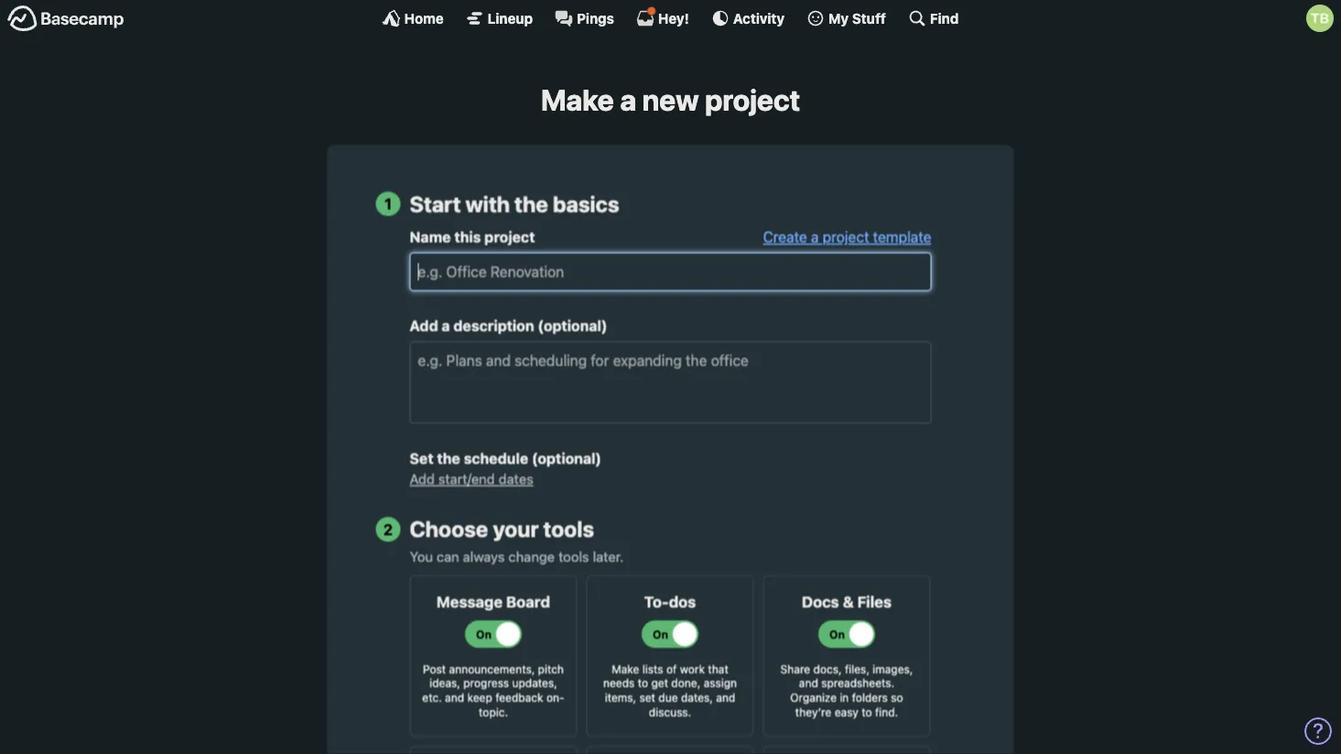 Task type: describe. For each thing, give the bounding box(es) containing it.
pings
[[577, 10, 615, 26]]

a for project
[[812, 229, 819, 246]]

main element
[[0, 0, 1342, 36]]

project for name this project
[[485, 229, 535, 246]]

this
[[455, 229, 481, 246]]

template
[[874, 229, 932, 246]]

my stuff
[[829, 10, 887, 26]]

ideas,
[[430, 677, 461, 690]]

and inside make lists of work that needs to get done, assign items, set due dates, and discuss.
[[717, 692, 736, 705]]

to-dos
[[645, 593, 696, 611]]

choose
[[410, 517, 489, 542]]

create a project template
[[764, 229, 932, 246]]

make lists of work that needs to get done, assign items, set due dates, and discuss.
[[604, 663, 737, 719]]

(optional) for set the schedule (optional) add start/end dates
[[532, 450, 602, 468]]

stuff
[[853, 10, 887, 26]]

start
[[410, 191, 461, 217]]

project for create a project template
[[823, 229, 870, 246]]

share docs, files, images, and spreadsheets. organize in folders so they're easy to find.
[[781, 663, 914, 719]]

topic.
[[479, 706, 508, 719]]

switch accounts image
[[7, 5, 125, 33]]

tim burton image
[[1307, 5, 1335, 32]]

you
[[410, 549, 433, 565]]

my stuff button
[[807, 9, 887, 27]]

1 horizontal spatial project
[[705, 82, 801, 117]]

files
[[858, 593, 892, 611]]

message board
[[437, 593, 551, 611]]

name
[[410, 229, 451, 246]]

due
[[659, 692, 678, 705]]

lineup
[[488, 10, 533, 26]]

set
[[640, 692, 656, 705]]

and inside share docs, files, images, and spreadsheets. organize in folders so they're easy to find.
[[799, 677, 819, 690]]

organize
[[791, 692, 837, 705]]

home link
[[383, 9, 444, 27]]

you can always change tools later.
[[410, 549, 624, 565]]

work
[[680, 663, 705, 676]]

and inside post announcements, pitch ideas, progress updates, etc. and keep feedback on- topic.
[[445, 692, 465, 705]]

a for new
[[620, 82, 637, 117]]

hey!
[[659, 10, 690, 26]]

make for make lists of work that needs to get done, assign items, set due dates, and discuss.
[[612, 663, 640, 676]]

make for make a new project
[[541, 82, 614, 117]]

dates
[[499, 471, 534, 487]]

description
[[454, 318, 535, 335]]

spreadsheets.
[[822, 677, 895, 690]]

updates,
[[512, 677, 558, 690]]

of
[[667, 663, 677, 676]]

always
[[463, 549, 505, 565]]

later.
[[593, 549, 624, 565]]

1
[[385, 195, 392, 213]]

needs
[[604, 677, 635, 690]]

lists
[[643, 663, 664, 676]]

find.
[[876, 706, 899, 719]]

find button
[[909, 9, 959, 27]]

discuss.
[[649, 706, 692, 719]]

dos
[[669, 593, 696, 611]]

add inside set the schedule (optional) add start/end dates
[[410, 471, 435, 487]]

schedule
[[464, 450, 529, 468]]

Add a description (optional) text field
[[410, 342, 932, 424]]

folders
[[853, 692, 888, 705]]

set
[[410, 450, 434, 468]]

&
[[843, 593, 854, 611]]

can
[[437, 549, 460, 565]]



Task type: locate. For each thing, give the bounding box(es) containing it.
docs & files
[[802, 593, 892, 611]]

to up set
[[638, 677, 649, 690]]

a left description
[[442, 318, 450, 335]]

with
[[466, 191, 510, 217]]

0 horizontal spatial project
[[485, 229, 535, 246]]

Name this project text field
[[410, 253, 932, 291]]

files,
[[845, 663, 870, 676]]

to-
[[645, 593, 669, 611]]

board
[[507, 593, 551, 611]]

1 add from the top
[[410, 318, 438, 335]]

0 vertical spatial the
[[515, 191, 548, 217]]

2 horizontal spatial project
[[823, 229, 870, 246]]

0 vertical spatial tools
[[544, 517, 595, 542]]

(optional) up dates
[[532, 450, 602, 468]]

share
[[781, 663, 811, 676]]

a right create
[[812, 229, 819, 246]]

0 vertical spatial (optional)
[[538, 318, 608, 335]]

etc.
[[423, 692, 442, 705]]

create
[[764, 229, 808, 246]]

start with the basics
[[410, 191, 620, 217]]

name this project
[[410, 229, 535, 246]]

done,
[[672, 677, 701, 690]]

project down the "activity" link at top
[[705, 82, 801, 117]]

change
[[509, 549, 555, 565]]

0 vertical spatial to
[[638, 677, 649, 690]]

2 horizontal spatial and
[[799, 677, 819, 690]]

1 vertical spatial a
[[812, 229, 819, 246]]

to
[[638, 677, 649, 690], [862, 706, 872, 719]]

post
[[423, 663, 446, 676]]

1 vertical spatial make
[[612, 663, 640, 676]]

project down start with the basics at left
[[485, 229, 535, 246]]

0 vertical spatial add
[[410, 318, 438, 335]]

to down folders on the bottom
[[862, 706, 872, 719]]

2 horizontal spatial a
[[812, 229, 819, 246]]

project
[[705, 82, 801, 117], [485, 229, 535, 246], [823, 229, 870, 246]]

(optional)
[[538, 318, 608, 335], [532, 450, 602, 468]]

announcements,
[[449, 663, 535, 676]]

(optional) inside set the schedule (optional) add start/end dates
[[532, 450, 602, 468]]

2
[[384, 521, 393, 539]]

find
[[931, 10, 959, 26]]

1 vertical spatial add
[[410, 471, 435, 487]]

keep
[[468, 692, 493, 705]]

project left template
[[823, 229, 870, 246]]

activity link
[[712, 9, 785, 27]]

pitch
[[538, 663, 564, 676]]

0 horizontal spatial the
[[437, 450, 461, 468]]

basics
[[553, 191, 620, 217]]

docs,
[[814, 663, 842, 676]]

to inside share docs, files, images, and spreadsheets. organize in folders so they're easy to find.
[[862, 706, 872, 719]]

on-
[[547, 692, 565, 705]]

docs
[[802, 593, 840, 611]]

add
[[410, 318, 438, 335], [410, 471, 435, 487]]

feedback
[[496, 692, 544, 705]]

so
[[892, 692, 904, 705]]

1 horizontal spatial a
[[620, 82, 637, 117]]

lineup link
[[466, 9, 533, 27]]

hey! button
[[637, 6, 690, 27]]

make a new project
[[541, 82, 801, 117]]

make
[[541, 82, 614, 117], [612, 663, 640, 676]]

make down "pings" popup button
[[541, 82, 614, 117]]

post announcements, pitch ideas, progress updates, etc. and keep feedback on- topic.
[[423, 663, 565, 719]]

and
[[799, 677, 819, 690], [445, 692, 465, 705], [717, 692, 736, 705]]

they're
[[796, 706, 832, 719]]

my
[[829, 10, 849, 26]]

message
[[437, 593, 503, 611]]

and up organize
[[799, 677, 819, 690]]

activity
[[734, 10, 785, 26]]

tools left later.
[[559, 549, 589, 565]]

tools
[[544, 517, 595, 542], [559, 549, 589, 565]]

1 horizontal spatial to
[[862, 706, 872, 719]]

1 vertical spatial the
[[437, 450, 461, 468]]

1 vertical spatial tools
[[559, 549, 589, 565]]

that
[[708, 663, 729, 676]]

assign
[[704, 677, 737, 690]]

add start/end dates link
[[410, 471, 534, 487]]

add down set
[[410, 471, 435, 487]]

start/end
[[439, 471, 495, 487]]

1 horizontal spatial the
[[515, 191, 548, 217]]

easy
[[835, 706, 859, 719]]

2 add from the top
[[410, 471, 435, 487]]

new
[[642, 82, 699, 117]]

(optional) right description
[[538, 318, 608, 335]]

your
[[493, 517, 539, 542]]

add left description
[[410, 318, 438, 335]]

1 vertical spatial (optional)
[[532, 450, 602, 468]]

1 horizontal spatial and
[[717, 692, 736, 705]]

the right set
[[437, 450, 461, 468]]

items,
[[605, 692, 637, 705]]

(optional) for add a description (optional)
[[538, 318, 608, 335]]

and down assign
[[717, 692, 736, 705]]

1 vertical spatial to
[[862, 706, 872, 719]]

home
[[405, 10, 444, 26]]

the
[[515, 191, 548, 217], [437, 450, 461, 468]]

and down ideas,
[[445, 692, 465, 705]]

choose your tools
[[410, 517, 595, 542]]

a
[[620, 82, 637, 117], [812, 229, 819, 246], [442, 318, 450, 335]]

pings button
[[555, 9, 615, 27]]

a for description
[[442, 318, 450, 335]]

0 vertical spatial make
[[541, 82, 614, 117]]

to inside make lists of work that needs to get done, assign items, set due dates, and discuss.
[[638, 677, 649, 690]]

make up needs
[[612, 663, 640, 676]]

progress
[[464, 677, 509, 690]]

0 horizontal spatial to
[[638, 677, 649, 690]]

0 horizontal spatial a
[[442, 318, 450, 335]]

the inside set the schedule (optional) add start/end dates
[[437, 450, 461, 468]]

add a description (optional)
[[410, 318, 608, 335]]

make inside make lists of work that needs to get done, assign items, set due dates, and discuss.
[[612, 663, 640, 676]]

2 vertical spatial a
[[442, 318, 450, 335]]

get
[[652, 677, 669, 690]]

tools up change
[[544, 517, 595, 542]]

in
[[840, 692, 849, 705]]

dates,
[[681, 692, 713, 705]]

0 vertical spatial a
[[620, 82, 637, 117]]

create a project template link
[[764, 229, 932, 246]]

a left new
[[620, 82, 637, 117]]

the right with
[[515, 191, 548, 217]]

images,
[[873, 663, 914, 676]]

set the schedule (optional) add start/end dates
[[410, 450, 602, 487]]

0 horizontal spatial and
[[445, 692, 465, 705]]



Task type: vqa. For each thing, say whether or not it's contained in the screenshot.
CHANGE
yes



